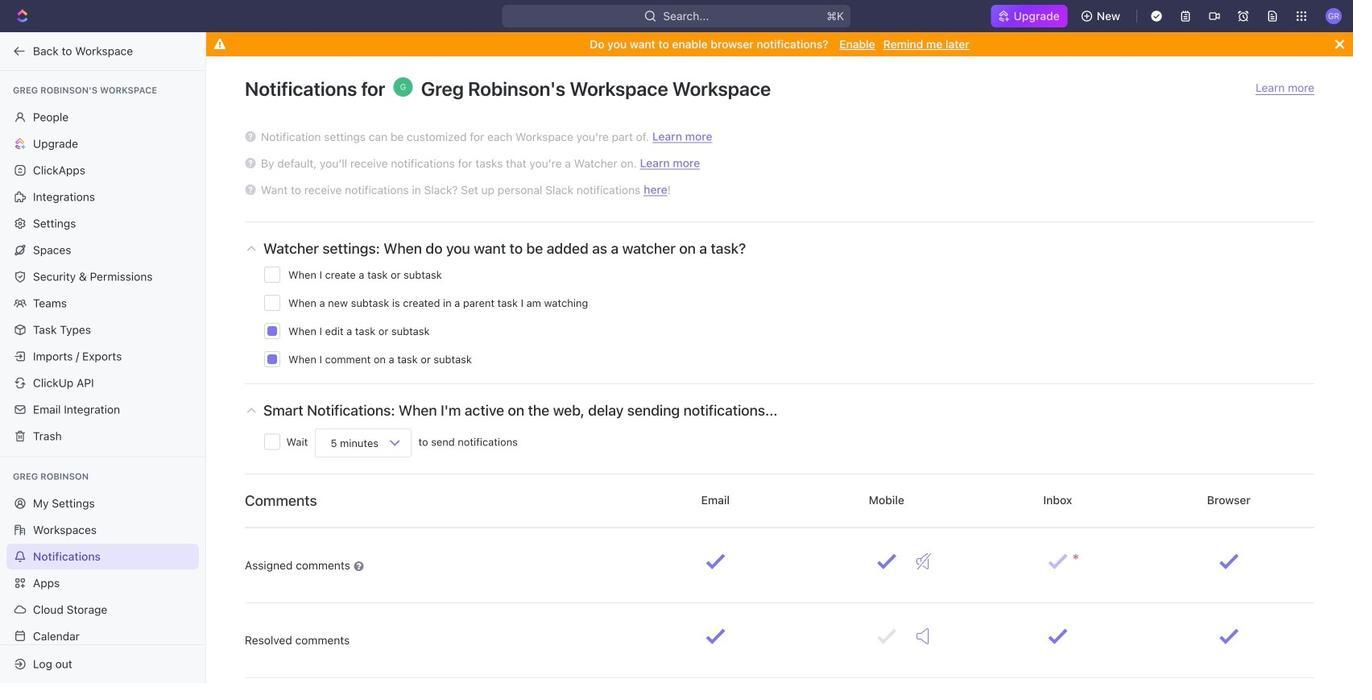 Task type: vqa. For each thing, say whether or not it's contained in the screenshot.
off icon
yes



Task type: locate. For each thing, give the bounding box(es) containing it.
off image
[[917, 553, 931, 570]]

on image
[[917, 628, 929, 644]]



